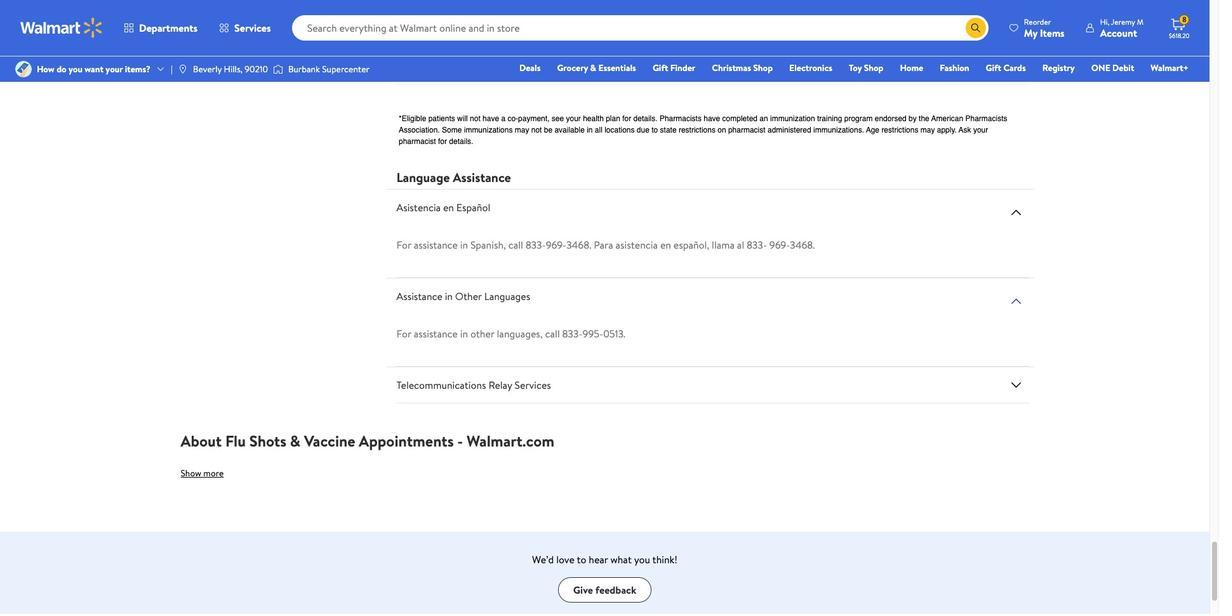 Task type: describe. For each thing, give the bounding box(es) containing it.
gift finder link
[[647, 61, 701, 75]]

1 969- from the left
[[546, 238, 567, 252]]

shipping for 1-day shipping
[[661, 1, 688, 12]]

christmas
[[712, 62, 751, 74]]

day for 2-
[[514, 39, 525, 50]]

grocery
[[557, 62, 588, 74]]

departments button
[[113, 13, 208, 43]]

$618.20
[[1169, 31, 1190, 40]]

deals
[[520, 62, 541, 74]]

walmart+
[[1151, 62, 1189, 74]]

give feedback button
[[558, 578, 652, 604]]

-
[[458, 431, 463, 452]]

fashion link
[[935, 61, 975, 75]]

assistance in other languages image
[[1009, 294, 1024, 309]]

day for 1-
[[648, 1, 659, 12]]

christmas shop
[[712, 62, 773, 74]]

1 horizontal spatial en
[[661, 238, 671, 252]]

shots
[[250, 431, 287, 452]]

gift finder
[[653, 62, 696, 74]]

|
[[171, 63, 173, 76]]

in for other
[[460, 327, 468, 341]]

give
[[573, 584, 593, 598]]

registry
[[1043, 62, 1075, 74]]

1 horizontal spatial &
[[590, 62, 597, 74]]

beverly hills, 90210
[[193, 63, 268, 76]]

5 product group from the left
[[926, 0, 1014, 79]]

search icon image
[[971, 23, 981, 33]]

walmart image
[[20, 18, 103, 38]]

debit
[[1113, 62, 1135, 74]]

2-
[[507, 39, 514, 50]]

assistance for assistance
[[414, 327, 458, 341]]

love
[[557, 553, 575, 567]]

flu
[[225, 431, 246, 452]]

asistencia
[[397, 201, 441, 215]]

supercenter
[[322, 63, 370, 76]]

toy shop
[[849, 62, 884, 74]]

offer
[[527, 11, 544, 21]]

about flu shots & vaccine appointments - walmart.com
[[181, 431, 555, 452]]

electronics
[[790, 62, 833, 74]]

pickup
[[613, 1, 635, 12]]

how
[[37, 63, 55, 76]]

 image for burbank supercenter
[[273, 63, 283, 76]]

grocery & essentials link
[[552, 61, 642, 75]]

asistencia en español image
[[1009, 205, 1024, 220]]

0 horizontal spatial &
[[290, 431, 301, 452]]

1 3468. from the left
[[567, 238, 592, 252]]

toy
[[849, 62, 862, 74]]

walmart+ link
[[1146, 61, 1195, 75]]

registry link
[[1037, 61, 1081, 75]]

show
[[181, 468, 201, 480]]

christmas shop link
[[707, 61, 779, 75]]

language
[[397, 169, 450, 186]]

language assistance
[[397, 169, 511, 186]]

al
[[737, 238, 745, 252]]

one debit link
[[1086, 61, 1140, 75]]

para
[[594, 238, 613, 252]]

3 product group from the left
[[716, 0, 803, 79]]

burbank
[[288, 63, 320, 76]]

shipping for 2-day shipping
[[527, 39, 555, 50]]

product group containing manufacturer offer
[[505, 0, 592, 79]]

gift cards
[[986, 62, 1026, 74]]

give feedback
[[573, 584, 637, 598]]

1 product group from the left
[[399, 0, 487, 79]]

in for español
[[460, 238, 468, 252]]

home
[[900, 62, 924, 74]]

jeremy
[[1112, 16, 1136, 27]]

1 vertical spatial call
[[545, 327, 560, 341]]

llama
[[712, 238, 735, 252]]

about
[[181, 431, 222, 452]]

one debit
[[1092, 62, 1135, 74]]

electronics link
[[784, 61, 839, 75]]

items
[[1040, 26, 1065, 40]]

finder
[[671, 62, 696, 74]]

feedback
[[596, 584, 637, 598]]

show more button
[[181, 464, 224, 484]]



Task type: locate. For each thing, give the bounding box(es) containing it.
90210
[[245, 63, 268, 76]]

 image
[[15, 61, 32, 77]]

1 vertical spatial you
[[634, 553, 650, 567]]

1 horizontal spatial services
[[515, 379, 551, 393]]

want
[[85, 63, 104, 76]]

shop for christmas shop
[[754, 62, 773, 74]]

hear
[[589, 553, 608, 567]]

1 for from the top
[[397, 238, 412, 252]]

español,
[[674, 238, 710, 252]]

1 horizontal spatial shop
[[864, 62, 884, 74]]

call right languages, in the bottom of the page
[[545, 327, 560, 341]]

1-day shipping
[[642, 1, 688, 12]]

0 horizontal spatial you
[[69, 63, 83, 76]]

0 vertical spatial &
[[590, 62, 597, 74]]

969- left para
[[546, 238, 567, 252]]

gift
[[653, 62, 669, 74], [986, 62, 1002, 74]]

1 horizontal spatial day
[[648, 1, 659, 12]]

items?
[[125, 63, 151, 76]]

assistance left other
[[397, 290, 443, 304]]

how do you want your items?
[[37, 63, 151, 76]]

spanish,
[[471, 238, 506, 252]]

your
[[106, 63, 123, 76]]

we'd
[[532, 553, 554, 567]]

product group
[[399, 0, 487, 79], [505, 0, 592, 79], [716, 0, 803, 79], [821, 0, 909, 79], [926, 0, 1014, 79]]

shipping right 1- at the top of the page
[[661, 1, 688, 12]]

assistance up español
[[453, 169, 511, 186]]

8
[[1183, 14, 1187, 25]]

 image right |
[[178, 64, 188, 74]]

hi,
[[1101, 16, 1110, 27]]

call
[[509, 238, 523, 252], [545, 327, 560, 341]]

0 vertical spatial in
[[460, 238, 468, 252]]

day up search search box
[[648, 1, 659, 12]]

1 shop from the left
[[754, 62, 773, 74]]

more
[[203, 468, 224, 480]]

1 assistance from the top
[[414, 238, 458, 252]]

services button
[[208, 13, 282, 43]]

0 vertical spatial you
[[69, 63, 83, 76]]

gift cards link
[[981, 61, 1032, 75]]

relay
[[489, 379, 512, 393]]

languages
[[485, 290, 531, 304]]

en
[[443, 201, 454, 215], [661, 238, 671, 252]]

shop inside 'link'
[[864, 62, 884, 74]]

0 vertical spatial shipping
[[661, 1, 688, 12]]

0 horizontal spatial day
[[514, 39, 525, 50]]

833-
[[526, 238, 546, 252], [747, 238, 767, 252], [563, 327, 583, 341]]

& right 'shots'
[[290, 431, 301, 452]]

0 horizontal spatial en
[[443, 201, 454, 215]]

0 horizontal spatial call
[[509, 238, 523, 252]]

telecommunications relay services
[[397, 379, 551, 393]]

en left the español,
[[661, 238, 671, 252]]

shipping
[[661, 1, 688, 12], [527, 39, 555, 50]]

0 vertical spatial for
[[397, 238, 412, 252]]

home link
[[895, 61, 929, 75]]

walmart.com
[[467, 431, 555, 452]]

1 horizontal spatial 3468.
[[790, 238, 815, 252]]

to
[[577, 553, 587, 567]]

assistance down assistance in other languages
[[414, 327, 458, 341]]

think!
[[653, 553, 678, 567]]

& right 'grocery'
[[590, 62, 597, 74]]

1 vertical spatial services
[[515, 379, 551, 393]]

en left español
[[443, 201, 454, 215]]

beverly
[[193, 63, 222, 76]]

0 horizontal spatial gift
[[653, 62, 669, 74]]

m
[[1137, 16, 1144, 27]]

0 vertical spatial assistance
[[414, 238, 458, 252]]

assistance in other languages
[[397, 290, 531, 304]]

we'd love to hear what you think!
[[532, 553, 678, 567]]

for for for assistance in spanish, call 833-969-3468. para asistencia en español, llama al 833- 969-3468.
[[397, 238, 412, 252]]

3468. left para
[[567, 238, 592, 252]]

1 vertical spatial for
[[397, 327, 412, 341]]

Walmart Site-Wide search field
[[292, 15, 989, 41]]

0 vertical spatial assistance
[[453, 169, 511, 186]]

manufacturer offer
[[527, 0, 572, 21]]

cards
[[1004, 62, 1026, 74]]

0 horizontal spatial 969-
[[546, 238, 567, 252]]

telecommunications relay services image
[[1009, 378, 1024, 393]]

2 product group from the left
[[505, 0, 592, 79]]

2 969- from the left
[[770, 238, 790, 252]]

0 horizontal spatial  image
[[178, 64, 188, 74]]

what
[[611, 553, 632, 567]]

essentials
[[599, 62, 636, 74]]

1 horizontal spatial  image
[[273, 63, 283, 76]]

asistencia en español
[[397, 201, 491, 215]]

0 horizontal spatial services
[[234, 21, 271, 35]]

for assistance in spanish, call 833-969-3468. para asistencia en español, llama al 833- 969-3468.
[[397, 238, 815, 252]]

0 horizontal spatial shipping
[[527, 39, 555, 50]]

assistance for asistencia
[[414, 238, 458, 252]]

services inside popup button
[[234, 21, 271, 35]]

appointments
[[359, 431, 454, 452]]

burbank supercenter
[[288, 63, 370, 76]]

my
[[1025, 26, 1038, 40]]

for assistance in other languages, call 833-995-0513.
[[397, 327, 626, 341]]

0 vertical spatial en
[[443, 201, 454, 215]]

0 vertical spatial call
[[509, 238, 523, 252]]

&
[[590, 62, 597, 74], [290, 431, 301, 452]]

shipping up deals link
[[527, 39, 555, 50]]

español
[[457, 201, 491, 215]]

you right what
[[634, 553, 650, 567]]

833- right spanish, at the top of page
[[526, 238, 546, 252]]

gift left cards
[[986, 62, 1002, 74]]

departments
[[139, 21, 198, 35]]

0 horizontal spatial 833-
[[526, 238, 546, 252]]

shop right 'toy' in the top right of the page
[[864, 62, 884, 74]]

assistance
[[453, 169, 511, 186], [397, 290, 443, 304]]

services
[[234, 21, 271, 35], [515, 379, 551, 393]]

deals link
[[514, 61, 547, 75]]

969-
[[546, 238, 567, 252], [770, 238, 790, 252]]

2 assistance from the top
[[414, 327, 458, 341]]

fashion
[[940, 62, 970, 74]]

account
[[1101, 26, 1138, 40]]

8 $618.20
[[1169, 14, 1190, 40]]

4 product group from the left
[[821, 0, 909, 79]]

1 vertical spatial day
[[514, 39, 525, 50]]

 image for beverly hills, 90210
[[178, 64, 188, 74]]

1 horizontal spatial 969-
[[770, 238, 790, 252]]

1 horizontal spatial call
[[545, 327, 560, 341]]

833- left the 0513.
[[563, 327, 583, 341]]

reorder my items
[[1025, 16, 1065, 40]]

1 horizontal spatial gift
[[986, 62, 1002, 74]]

vaccine
[[304, 431, 355, 452]]

manufacturer
[[527, 0, 572, 11]]

0 vertical spatial services
[[234, 21, 271, 35]]

other
[[471, 327, 495, 341]]

shipping inside product group
[[527, 39, 555, 50]]

0 horizontal spatial shop
[[754, 62, 773, 74]]

1 horizontal spatial you
[[634, 553, 650, 567]]

hi, jeremy m account
[[1101, 16, 1144, 40]]

2 for from the top
[[397, 327, 412, 341]]

1 vertical spatial shipping
[[527, 39, 555, 50]]

1 horizontal spatial 833-
[[563, 327, 583, 341]]

assistance down asistencia en español
[[414, 238, 458, 252]]

1 vertical spatial in
[[445, 290, 453, 304]]

1 vertical spatial assistance
[[414, 327, 458, 341]]

3468.
[[567, 238, 592, 252], [790, 238, 815, 252]]

3468. right al
[[790, 238, 815, 252]]

you
[[69, 63, 83, 76], [634, 553, 650, 567]]

 image
[[273, 63, 283, 76], [178, 64, 188, 74]]

one
[[1092, 62, 1111, 74]]

day up deals
[[514, 39, 525, 50]]

services up '90210'
[[234, 21, 271, 35]]

2-day shipping
[[507, 39, 555, 50]]

0 vertical spatial day
[[648, 1, 659, 12]]

shop right christmas
[[754, 62, 773, 74]]

 image right '90210'
[[273, 63, 283, 76]]

services right relay on the left bottom
[[515, 379, 551, 393]]

1 vertical spatial en
[[661, 238, 671, 252]]

1 horizontal spatial assistance
[[453, 169, 511, 186]]

1 vertical spatial &
[[290, 431, 301, 452]]

languages,
[[497, 327, 543, 341]]

2 gift from the left
[[986, 62, 1002, 74]]

1 gift from the left
[[653, 62, 669, 74]]

2 3468. from the left
[[790, 238, 815, 252]]

969- right al
[[770, 238, 790, 252]]

1 vertical spatial assistance
[[397, 290, 443, 304]]

in
[[460, 238, 468, 252], [445, 290, 453, 304], [460, 327, 468, 341]]

toy shop link
[[844, 61, 890, 75]]

2 vertical spatial in
[[460, 327, 468, 341]]

0 horizontal spatial 3468.
[[567, 238, 592, 252]]

gift for gift finder
[[653, 62, 669, 74]]

shop
[[754, 62, 773, 74], [864, 62, 884, 74]]

2 shop from the left
[[864, 62, 884, 74]]

gift for gift cards
[[986, 62, 1002, 74]]

833- right al
[[747, 238, 767, 252]]

assistance
[[414, 238, 458, 252], [414, 327, 458, 341]]

other
[[455, 290, 482, 304]]

for for for assistance in other languages, call 833-995-0513.
[[397, 327, 412, 341]]

you right do
[[69, 63, 83, 76]]

0513.
[[604, 327, 626, 341]]

hills,
[[224, 63, 243, 76]]

0 horizontal spatial assistance
[[397, 290, 443, 304]]

shop for toy shop
[[864, 62, 884, 74]]

asistencia
[[616, 238, 658, 252]]

Search search field
[[292, 15, 989, 41]]

1 horizontal spatial shipping
[[661, 1, 688, 12]]

2 horizontal spatial 833-
[[747, 238, 767, 252]]

reorder
[[1025, 16, 1052, 27]]

1-
[[642, 1, 648, 12]]

gift left finder
[[653, 62, 669, 74]]

call right spanish, at the top of page
[[509, 238, 523, 252]]



Task type: vqa. For each thing, say whether or not it's contained in the screenshot.
the topmost call
yes



